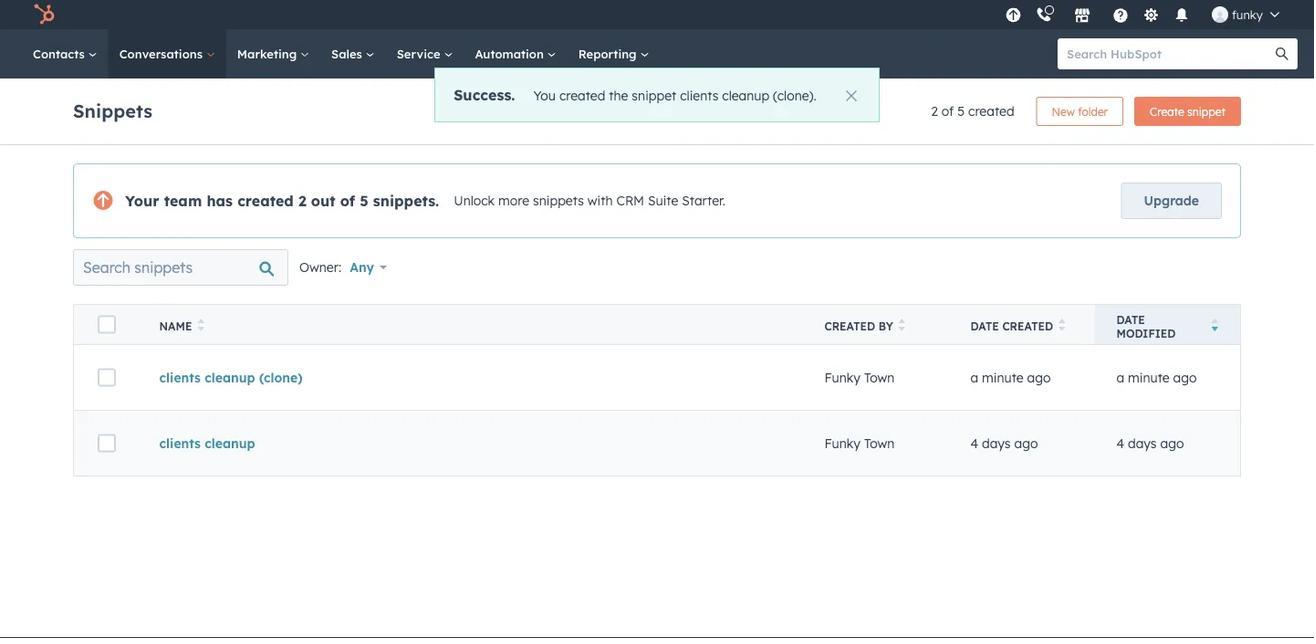 Task type: locate. For each thing, give the bounding box(es) containing it.
marketplaces image
[[1074, 8, 1091, 25]]

the
[[609, 87, 628, 103]]

0 horizontal spatial press to sort. element
[[198, 319, 204, 334]]

1 vertical spatial upgrade link
[[1121, 183, 1222, 219]]

hubspot link
[[22, 4, 68, 26]]

cleanup left (clone).
[[722, 87, 770, 103]]

minute down modified
[[1128, 369, 1170, 385]]

new folder button
[[1037, 97, 1124, 126]]

0 vertical spatial funky
[[825, 369, 861, 385]]

1 horizontal spatial 5
[[958, 103, 965, 119]]

press to sort. element right by
[[899, 319, 906, 334]]

1 days from the left
[[982, 435, 1011, 451]]

press to sort. image right by
[[899, 319, 906, 331]]

press to sort. element inside date created button
[[1059, 319, 1066, 334]]

settings image
[[1143, 8, 1160, 24]]

unlock
[[454, 193, 495, 209]]

with
[[588, 193, 613, 209]]

upgrade link down create
[[1121, 183, 1222, 219]]

a minute ago down modified
[[1117, 369, 1197, 385]]

0 vertical spatial snippet
[[632, 87, 677, 103]]

clients
[[680, 87, 719, 103], [159, 369, 201, 385], [159, 435, 201, 451]]

date for date modified
[[1117, 313, 1145, 326]]

1 funky town from the top
[[825, 369, 895, 385]]

ago
[[1027, 369, 1051, 385], [1173, 369, 1197, 385], [1015, 435, 1038, 451], [1161, 435, 1184, 451]]

upgrade link left calling icon dropdown button
[[1002, 5, 1025, 24]]

cleanup left (clone)
[[205, 369, 255, 385]]

0 horizontal spatial a
[[971, 369, 979, 385]]

of
[[942, 103, 954, 119], [340, 192, 355, 210]]

press to sort. image inside date created button
[[1059, 319, 1066, 331]]

created by button
[[803, 304, 949, 345]]

0 vertical spatial of
[[942, 103, 954, 119]]

sales link
[[320, 29, 386, 78]]

1 horizontal spatial press to sort. image
[[1059, 319, 1066, 331]]

3 press to sort. element from the left
[[1059, 319, 1066, 334]]

press to sort. element
[[198, 319, 204, 334], [899, 319, 906, 334], [1059, 319, 1066, 334]]

funky town image
[[1212, 6, 1228, 23]]

1 minute from the left
[[982, 369, 1024, 385]]

press to sort. element right the date created
[[1059, 319, 1066, 334]]

1 horizontal spatial 4 days ago
[[1117, 435, 1184, 451]]

date
[[1117, 313, 1145, 326], [971, 319, 999, 333]]

snippet right the at the left top
[[632, 87, 677, 103]]

press to sort. element inside the "created by" button
[[899, 319, 906, 334]]

created
[[559, 87, 606, 103], [969, 103, 1015, 119], [237, 192, 294, 210], [1003, 319, 1053, 333]]

1 funky from the top
[[825, 369, 861, 385]]

date inside date modified
[[1117, 313, 1145, 326]]

of inside snippets "banner"
[[942, 103, 954, 119]]

press to sort. element inside name button
[[198, 319, 204, 334]]

2 of 5 created
[[931, 103, 1015, 119]]

1 horizontal spatial 2
[[931, 103, 938, 119]]

Search HubSpot search field
[[1058, 38, 1282, 69]]

a minute ago
[[971, 369, 1051, 385], [1117, 369, 1197, 385]]

snippets
[[533, 193, 584, 209]]

date for date created
[[971, 319, 999, 333]]

a down the date created
[[971, 369, 979, 385]]

snippet
[[632, 87, 677, 103], [1188, 105, 1226, 118]]

clients cleanup link
[[159, 435, 255, 451]]

2 funky town from the top
[[825, 435, 895, 451]]

conversations link
[[108, 29, 226, 78]]

1 vertical spatial funky
[[825, 435, 861, 451]]

0 vertical spatial town
[[864, 369, 895, 385]]

1 vertical spatial town
[[864, 435, 895, 451]]

funky menu
[[1000, 0, 1292, 29]]

4
[[971, 435, 979, 451], [1117, 435, 1125, 451]]

funky for a
[[825, 369, 861, 385]]

1 horizontal spatial minute
[[1128, 369, 1170, 385]]

snippets.
[[373, 192, 439, 210]]

5
[[958, 103, 965, 119], [360, 192, 369, 210]]

folder
[[1078, 105, 1108, 118]]

help image
[[1113, 8, 1129, 25]]

hubspot image
[[33, 4, 55, 26]]

clients for clients cleanup (clone)
[[159, 369, 201, 385]]

0 vertical spatial cleanup
[[722, 87, 770, 103]]

0 horizontal spatial 4
[[971, 435, 979, 451]]

create
[[1150, 105, 1185, 118]]

reporting
[[578, 46, 640, 61]]

cleanup for clients cleanup (clone)
[[205, 369, 255, 385]]

5 inside snippets "banner"
[[958, 103, 965, 119]]

1 vertical spatial 5
[[360, 192, 369, 210]]

upgrade
[[1144, 193, 1199, 209]]

a minute ago down the date created
[[971, 369, 1051, 385]]

0 vertical spatial upgrade link
[[1002, 5, 1025, 24]]

minute
[[982, 369, 1024, 385], [1128, 369, 1170, 385]]

clients right the at the left top
[[680, 87, 719, 103]]

press to sort. element right the name
[[198, 319, 204, 334]]

a
[[971, 369, 979, 385], [1117, 369, 1125, 385]]

2 vertical spatial cleanup
[[205, 435, 255, 451]]

a down modified
[[1117, 369, 1125, 385]]

days
[[982, 435, 1011, 451], [1128, 435, 1157, 451]]

clients down the name
[[159, 369, 201, 385]]

crm
[[616, 193, 645, 209]]

marketplaces button
[[1063, 0, 1102, 29]]

1 horizontal spatial upgrade link
[[1121, 183, 1222, 219]]

unlock more snippets with crm suite starter.
[[454, 193, 726, 209]]

funky for 4
[[825, 435, 861, 451]]

you created the snippet clients cleanup (clone).
[[533, 87, 817, 103]]

press to sort. image for created by
[[899, 319, 906, 331]]

town
[[864, 369, 895, 385], [864, 435, 895, 451]]

0 vertical spatial 2
[[931, 103, 938, 119]]

created inside button
[[1003, 319, 1053, 333]]

2 horizontal spatial press to sort. element
[[1059, 319, 1066, 334]]

1 press to sort. image from the left
[[899, 319, 906, 331]]

date modified
[[1117, 313, 1176, 340]]

2 funky from the top
[[825, 435, 861, 451]]

notifications button
[[1166, 0, 1197, 29]]

descending sort. press to sort ascending. image
[[1212, 319, 1219, 331]]

created
[[825, 319, 876, 333]]

minute down the date created
[[982, 369, 1024, 385]]

2 4 days ago from the left
[[1117, 435, 1184, 451]]

1 horizontal spatial a
[[1117, 369, 1125, 385]]

0 horizontal spatial 5
[[360, 192, 369, 210]]

1 horizontal spatial date
[[1117, 313, 1145, 326]]

0 vertical spatial 5
[[958, 103, 965, 119]]

4 days ago
[[971, 435, 1038, 451], [1117, 435, 1184, 451]]

2 press to sort. element from the left
[[899, 319, 906, 334]]

0 vertical spatial clients
[[680, 87, 719, 103]]

1 horizontal spatial press to sort. element
[[899, 319, 906, 334]]

press to sort. image right the date created
[[1059, 319, 1066, 331]]

1 vertical spatial clients
[[159, 369, 201, 385]]

clients cleanup
[[159, 435, 255, 451]]

clients down the clients cleanup (clone) link on the left of the page
[[159, 435, 201, 451]]

funky town
[[825, 369, 895, 385], [825, 435, 895, 451]]

automation
[[475, 46, 547, 61]]

press to sort. image for date created
[[1059, 319, 1066, 331]]

cleanup
[[722, 87, 770, 103], [205, 369, 255, 385], [205, 435, 255, 451]]

1 town from the top
[[864, 369, 895, 385]]

1 horizontal spatial a minute ago
[[1117, 369, 1197, 385]]

1 vertical spatial snippet
[[1188, 105, 1226, 118]]

starter.
[[682, 193, 726, 209]]

new
[[1052, 105, 1075, 118]]

0 horizontal spatial 2
[[298, 192, 306, 210]]

1 vertical spatial of
[[340, 192, 355, 210]]

new folder
[[1052, 105, 1108, 118]]

calling icon image
[[1036, 7, 1052, 24]]

marketing link
[[226, 29, 320, 78]]

team
[[164, 192, 202, 210]]

1 horizontal spatial snippet
[[1188, 105, 1226, 118]]

0 horizontal spatial upgrade link
[[1002, 5, 1025, 24]]

0 horizontal spatial 4 days ago
[[971, 435, 1038, 451]]

1 horizontal spatial days
[[1128, 435, 1157, 451]]

town for 4
[[864, 435, 895, 451]]

1 vertical spatial cleanup
[[205, 369, 255, 385]]

1 horizontal spatial 4
[[1117, 435, 1125, 451]]

1 press to sort. element from the left
[[198, 319, 204, 334]]

0 horizontal spatial a minute ago
[[971, 369, 1051, 385]]

sales
[[331, 46, 366, 61]]

settings link
[[1140, 5, 1163, 24]]

2 press to sort. image from the left
[[1059, 319, 1066, 331]]

0 horizontal spatial press to sort. image
[[899, 319, 906, 331]]

search image
[[1276, 47, 1289, 60]]

0 horizontal spatial days
[[982, 435, 1011, 451]]

0 horizontal spatial snippet
[[632, 87, 677, 103]]

0 horizontal spatial minute
[[982, 369, 1024, 385]]

snippets banner
[[73, 91, 1241, 126]]

1 horizontal spatial of
[[942, 103, 954, 119]]

cleanup down clients cleanup (clone)
[[205, 435, 255, 451]]

clients inside success. alert
[[680, 87, 719, 103]]

date created button
[[949, 304, 1095, 345]]

2
[[931, 103, 938, 119], [298, 192, 306, 210]]

0 horizontal spatial date
[[971, 319, 999, 333]]

create snippet
[[1150, 105, 1226, 118]]

Search search field
[[73, 249, 288, 286]]

2 town from the top
[[864, 435, 895, 451]]

out
[[311, 192, 336, 210]]

funky
[[825, 369, 861, 385], [825, 435, 861, 451]]

snippet right create
[[1188, 105, 1226, 118]]

2 vertical spatial clients
[[159, 435, 201, 451]]

funky town for 4 days ago
[[825, 435, 895, 451]]

press to sort. image
[[899, 319, 906, 331], [1059, 319, 1066, 331]]

you
[[533, 87, 556, 103]]

1 vertical spatial funky town
[[825, 435, 895, 451]]

upgrade link
[[1002, 5, 1025, 24], [1121, 183, 1222, 219]]

has
[[207, 192, 233, 210]]

press to sort. image inside the "created by" button
[[899, 319, 906, 331]]

0 vertical spatial funky town
[[825, 369, 895, 385]]



Task type: vqa. For each thing, say whether or not it's contained in the screenshot.
menu
no



Task type: describe. For each thing, give the bounding box(es) containing it.
funky town for a minute ago
[[825, 369, 895, 385]]

2 days from the left
[[1128, 435, 1157, 451]]

descending sort. press to sort ascending. element
[[1212, 319, 1219, 334]]

your
[[125, 192, 159, 210]]

calling icon button
[[1029, 3, 1060, 27]]

marketing
[[237, 46, 300, 61]]

2 4 from the left
[[1117, 435, 1125, 451]]

cleanup for clients cleanup
[[205, 435, 255, 451]]

2 inside snippets "banner"
[[931, 103, 938, 119]]

close image
[[846, 90, 857, 101]]

funky button
[[1201, 0, 1291, 29]]

any
[[350, 259, 374, 275]]

upgrade link containing upgrade
[[1121, 183, 1222, 219]]

snippets
[[73, 99, 152, 122]]

cleanup inside success. alert
[[722, 87, 770, 103]]

upgrade image
[[1005, 8, 1022, 24]]

contacts
[[33, 46, 88, 61]]

created inside success. alert
[[559, 87, 606, 103]]

by
[[879, 319, 893, 333]]

modified
[[1117, 326, 1176, 340]]

your team has created 2 out of 5 snippets.
[[125, 192, 439, 210]]

1 vertical spatial 2
[[298, 192, 306, 210]]

clients cleanup (clone) link
[[159, 369, 303, 385]]

conversations
[[119, 46, 206, 61]]

help button
[[1105, 0, 1136, 29]]

name button
[[137, 304, 803, 345]]

name
[[159, 319, 192, 333]]

created inside snippets "banner"
[[969, 103, 1015, 119]]

(clone)
[[259, 369, 303, 385]]

clients cleanup (clone)
[[159, 369, 303, 385]]

press to sort. element for created by
[[899, 319, 906, 334]]

contacts link
[[22, 29, 108, 78]]

2 a minute ago from the left
[[1117, 369, 1197, 385]]

0 horizontal spatial of
[[340, 192, 355, 210]]

create snippet button
[[1135, 97, 1241, 126]]

press to sort. element for date created
[[1059, 319, 1066, 334]]

suite
[[648, 193, 678, 209]]

service
[[397, 46, 444, 61]]

press to sort. element for name
[[198, 319, 204, 334]]

date modified button
[[1095, 304, 1241, 345]]

date created
[[971, 319, 1053, 333]]

owner:
[[299, 259, 341, 275]]

any button
[[349, 249, 399, 286]]

funky
[[1232, 7, 1263, 22]]

notifications image
[[1174, 8, 1190, 25]]

(clone).
[[773, 87, 817, 103]]

press to sort. image
[[198, 319, 204, 331]]

success. alert
[[435, 68, 880, 122]]

service link
[[386, 29, 464, 78]]

clients for clients cleanup
[[159, 435, 201, 451]]

1 a from the left
[[971, 369, 979, 385]]

created by
[[825, 319, 893, 333]]

town for a
[[864, 369, 895, 385]]

more
[[498, 193, 530, 209]]

success.
[[454, 85, 515, 104]]

reporting link
[[567, 29, 660, 78]]

automation link
[[464, 29, 567, 78]]

1 4 days ago from the left
[[971, 435, 1038, 451]]

snippet inside button
[[1188, 105, 1226, 118]]

2 a from the left
[[1117, 369, 1125, 385]]

snippet inside success. alert
[[632, 87, 677, 103]]

2 minute from the left
[[1128, 369, 1170, 385]]

1 4 from the left
[[971, 435, 979, 451]]

search button
[[1267, 38, 1298, 69]]

1 a minute ago from the left
[[971, 369, 1051, 385]]



